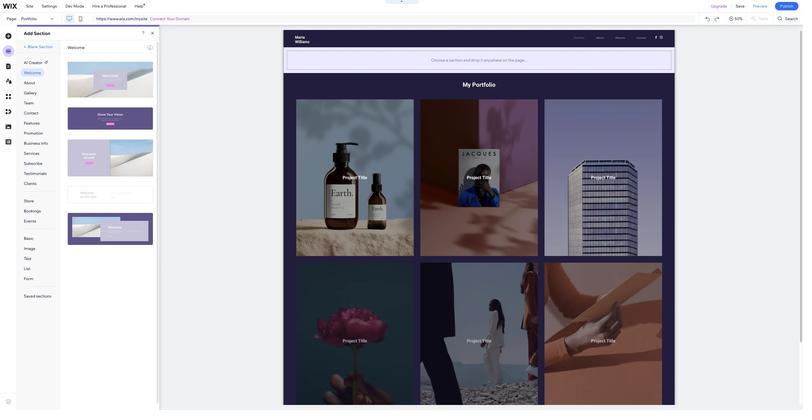 Task type: locate. For each thing, give the bounding box(es) containing it.
creator
[[29, 60, 42, 65]]

tools button
[[747, 13, 774, 25]]

promotion
[[24, 131, 43, 136]]

image
[[24, 246, 35, 251]]

sections
[[36, 294, 51, 299]]

portfolio
[[21, 16, 37, 21]]

1 vertical spatial section
[[39, 44, 53, 49]]

info
[[41, 141, 48, 146]]

hire a professional
[[92, 4, 126, 9]]

choose a section and drop it anywhere on the page...
[[431, 58, 527, 63]]

1 vertical spatial welcome
[[24, 70, 41, 75]]

add
[[24, 31, 33, 36]]

events
[[24, 219, 36, 224]]

bookings
[[24, 209, 41, 214]]

0 vertical spatial welcome
[[68, 45, 85, 50]]

contact
[[24, 111, 39, 116]]

0 vertical spatial section
[[34, 31, 50, 36]]

section for add section
[[34, 31, 50, 36]]

settings
[[42, 4, 57, 9]]

section up blank section
[[34, 31, 50, 36]]

1 horizontal spatial welcome
[[68, 45, 85, 50]]

site
[[26, 4, 33, 9]]

section right the blank
[[39, 44, 53, 49]]

tools
[[759, 16, 769, 21]]

drop
[[471, 58, 480, 63]]

1 horizontal spatial a
[[446, 58, 448, 63]]

on
[[503, 58, 507, 63]]

upgrade
[[711, 4, 727, 9]]

a left section
[[446, 58, 448, 63]]

a right hire
[[101, 4, 103, 9]]

save
[[736, 4, 745, 9]]

a for section
[[446, 58, 448, 63]]

https://www.wix.com/mysite connect your domain
[[96, 16, 190, 21]]

list
[[24, 266, 30, 271]]

domain
[[176, 16, 190, 21]]

publish button
[[775, 2, 799, 10]]

subscribe
[[24, 161, 42, 166]]

section
[[34, 31, 50, 36], [39, 44, 53, 49]]

and
[[464, 58, 470, 63]]

saved
[[24, 294, 35, 299]]

0 vertical spatial a
[[101, 4, 103, 9]]

saved sections
[[24, 294, 51, 299]]

choose
[[431, 58, 445, 63]]

welcome
[[68, 45, 85, 50], [24, 70, 41, 75]]

0 horizontal spatial welcome
[[24, 70, 41, 75]]

a
[[101, 4, 103, 9], [446, 58, 448, 63]]

preview
[[753, 4, 768, 9]]

search button
[[774, 13, 804, 25]]

1 vertical spatial a
[[446, 58, 448, 63]]

0 horizontal spatial a
[[101, 4, 103, 9]]

a for professional
[[101, 4, 103, 9]]



Task type: describe. For each thing, give the bounding box(es) containing it.
ai
[[24, 60, 28, 65]]

features
[[24, 121, 40, 126]]

save button
[[732, 0, 749, 12]]

blank section
[[28, 44, 53, 49]]

it
[[481, 58, 483, 63]]

professional
[[104, 4, 126, 9]]

blank
[[28, 44, 38, 49]]

about
[[24, 80, 35, 85]]

https://www.wix.com/mysite
[[96, 16, 148, 21]]

page...
[[515, 58, 527, 63]]

business info
[[24, 141, 48, 146]]

hire
[[92, 4, 100, 9]]

clients
[[24, 181, 37, 186]]

gallery
[[24, 90, 37, 96]]

connect
[[150, 16, 166, 21]]

section for blank section
[[39, 44, 53, 49]]

section
[[449, 58, 463, 63]]

your
[[167, 16, 175, 21]]

mode
[[73, 4, 84, 9]]

services
[[24, 151, 39, 156]]

testimonials
[[24, 171, 47, 176]]

form
[[24, 277, 33, 282]]

team
[[24, 101, 34, 106]]

ai creator
[[24, 60, 42, 65]]

business
[[24, 141, 40, 146]]

dev
[[65, 4, 73, 9]]

basic
[[24, 236, 34, 241]]

help
[[135, 4, 143, 9]]

store
[[24, 199, 34, 204]]

50%
[[735, 16, 743, 21]]

the
[[508, 58, 514, 63]]

publish
[[781, 4, 794, 9]]

anywhere
[[484, 58, 502, 63]]

text
[[24, 256, 31, 261]]

search
[[786, 16, 798, 21]]

dev mode
[[65, 4, 84, 9]]

50% button
[[726, 13, 747, 25]]

add section
[[24, 31, 50, 36]]

preview button
[[749, 0, 772, 12]]



Task type: vqa. For each thing, say whether or not it's contained in the screenshot.
Payments
no



